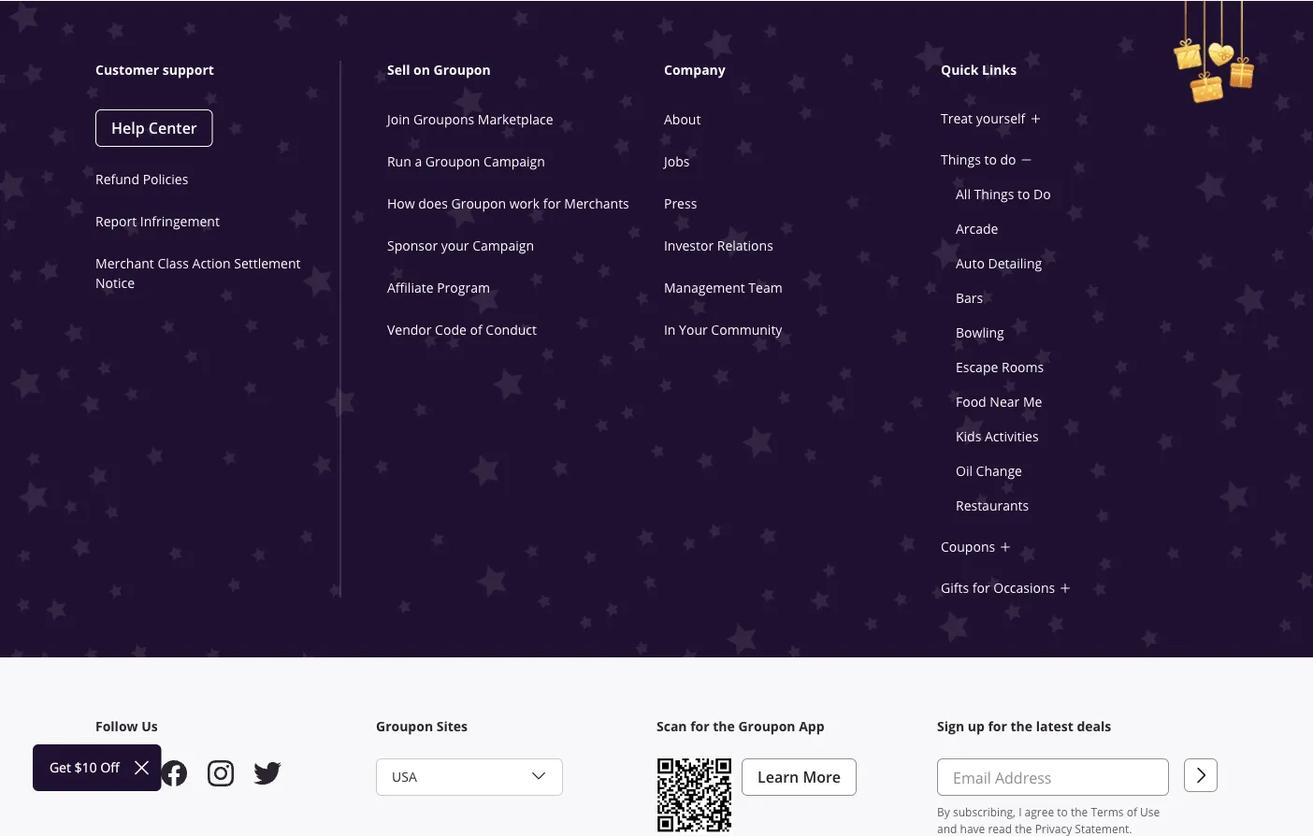 Task type: vqa. For each thing, say whether or not it's contained in the screenshot.
'Travel'
no



Task type: describe. For each thing, give the bounding box(es) containing it.
jobs link
[[664, 152, 690, 170]]

customer support heading
[[95, 61, 340, 79]]

yourself
[[976, 110, 1026, 127]]

help center
[[111, 118, 197, 138]]

management team
[[664, 279, 783, 296]]

for right the work
[[543, 195, 561, 212]]

the inside sign up for the latest deals heading
[[1011, 717, 1033, 736]]

groupon for does
[[451, 195, 506, 212]]

scan for the groupon app
[[657, 717, 825, 736]]

affiliate
[[387, 279, 434, 296]]

escape rooms link
[[956, 358, 1044, 376]]

restaurants
[[956, 497, 1029, 514]]

1 vertical spatial things
[[974, 185, 1014, 202]]

sell on groupon heading
[[387, 61, 668, 79]]

relations
[[717, 237, 773, 254]]

groupon left sites on the bottom of page
[[376, 717, 433, 736]]

change
[[976, 462, 1022, 479]]

sites
[[437, 717, 468, 736]]

deals
[[1077, 717, 1112, 736]]

treat
[[941, 110, 973, 127]]

quick links
[[941, 61, 1017, 79]]

work
[[510, 195, 540, 212]]

groupon left app
[[739, 717, 796, 736]]

auto detailing link
[[956, 254, 1042, 272]]

support
[[163, 61, 214, 79]]

quick
[[941, 61, 979, 79]]

of inside by subscribing, i agree to the terms of use and have read the privacy statement.
[[1127, 804, 1138, 819]]

community
[[711, 321, 782, 338]]

for right up on the right bottom of the page
[[988, 717, 1007, 736]]

sell on groupon
[[387, 61, 491, 79]]

policies
[[143, 170, 188, 188]]

company
[[664, 61, 726, 79]]

near
[[990, 393, 1020, 410]]

investor
[[664, 237, 714, 254]]

quick links heading
[[941, 61, 1222, 79]]

customer
[[95, 61, 159, 79]]

help center link
[[95, 109, 213, 147]]

run
[[387, 152, 411, 170]]

refund
[[95, 170, 139, 188]]

your
[[441, 237, 469, 254]]

join groupons marketplace
[[387, 110, 553, 128]]

program
[[437, 279, 490, 296]]

coupons
[[941, 538, 996, 556]]

0 vertical spatial things
[[941, 151, 981, 168]]

privacy statement. link
[[1035, 821, 1132, 836]]

vendor code of conduct link
[[387, 321, 537, 338]]

scan
[[657, 717, 687, 736]]

about link
[[664, 110, 701, 128]]

learn more
[[758, 767, 841, 788]]

bowling
[[956, 324, 1004, 341]]

report infringement link
[[95, 212, 220, 230]]

to inside by subscribing, i agree to the terms of use and have read the privacy statement.
[[1057, 804, 1068, 819]]

restaurants link
[[956, 497, 1029, 514]]

statement.
[[1075, 821, 1132, 836]]

join groupons marketplace link
[[387, 110, 553, 128]]

0 horizontal spatial to
[[985, 151, 997, 168]]

food near me link
[[956, 393, 1043, 410]]

class
[[158, 254, 189, 272]]

in your community
[[664, 321, 782, 338]]

arcade
[[956, 220, 999, 237]]

occasions
[[994, 579, 1055, 597]]

the down i
[[1015, 821, 1032, 836]]

treat yourself
[[941, 110, 1026, 127]]

bars link
[[956, 289, 983, 306]]

merchants
[[564, 195, 629, 212]]

kids
[[956, 427, 982, 445]]

run a groupon campaign
[[387, 152, 545, 170]]

Email Address field
[[937, 759, 1169, 796]]

in your community link
[[664, 321, 782, 338]]

things to do
[[941, 151, 1016, 168]]

merchant
[[95, 254, 154, 272]]

your
[[679, 321, 708, 338]]

read
[[988, 821, 1012, 836]]

refund policies
[[95, 170, 188, 188]]

sponsor
[[387, 237, 438, 254]]

about
[[664, 110, 701, 128]]

learn more link
[[742, 759, 857, 796]]

escape rooms
[[956, 358, 1044, 376]]

customer support
[[95, 61, 214, 79]]



Task type: locate. For each thing, give the bounding box(es) containing it.
rooms
[[1002, 358, 1044, 376]]

things right all
[[974, 185, 1014, 202]]

up
[[968, 717, 985, 736]]

on
[[414, 61, 430, 79]]

affiliate program link
[[387, 279, 490, 296]]

vendor code of conduct
[[387, 321, 537, 338]]

detailing
[[988, 254, 1042, 272]]

does
[[418, 195, 448, 212]]

things
[[941, 151, 981, 168], [974, 185, 1014, 202]]

1 vertical spatial campaign
[[473, 237, 534, 254]]

1 horizontal spatial of
[[1127, 804, 1138, 819]]

campaign down how does groupon work for merchants link
[[473, 237, 534, 254]]

conduct
[[486, 321, 537, 338]]

1 vertical spatial of
[[1127, 804, 1138, 819]]

follow us heading
[[95, 717, 376, 736]]

groupon right on
[[434, 61, 491, 79]]

sell
[[387, 61, 410, 79]]

app
[[799, 717, 825, 736]]

0 vertical spatial campaign
[[484, 152, 545, 170]]

by subscribing, i agree to the terms of use and have read the privacy statement.
[[937, 804, 1160, 836]]

all things to do link
[[956, 185, 1051, 202]]

food near me
[[956, 393, 1043, 410]]

to left the do
[[985, 151, 997, 168]]

groupon sites heading
[[376, 717, 657, 736]]

0 vertical spatial to
[[985, 151, 997, 168]]

run a groupon campaign link
[[387, 152, 545, 170]]

scan for the groupon app heading
[[657, 717, 937, 736]]

join
[[387, 110, 410, 128]]

privacy
[[1035, 821, 1072, 836]]

company heading
[[664, 61, 945, 79]]

to left do
[[1018, 185, 1030, 202]]

for right scan
[[691, 717, 710, 736]]

the up privacy statement. link
[[1071, 804, 1088, 819]]

things up all
[[941, 151, 981, 168]]

group
[[937, 759, 1169, 836]]

oil change link
[[956, 462, 1022, 479]]

help
[[111, 118, 145, 138]]

groupon for on
[[434, 61, 491, 79]]

groupon for a
[[426, 152, 480, 170]]

more
[[803, 767, 841, 788]]

2 horizontal spatial to
[[1057, 804, 1068, 819]]

a
[[415, 152, 422, 170]]

groupon down 'run a groupon campaign'
[[451, 195, 506, 212]]

us
[[141, 717, 158, 736]]

settlement
[[234, 254, 301, 272]]

activities
[[985, 427, 1039, 445]]

0 horizontal spatial of
[[470, 321, 482, 338]]

the
[[713, 717, 735, 736], [1011, 717, 1033, 736], [1071, 804, 1088, 819], [1015, 821, 1032, 836]]

to up privacy at the bottom of the page
[[1057, 804, 1068, 819]]

the left the latest at the right
[[1011, 717, 1033, 736]]

the right scan
[[713, 717, 735, 736]]

affiliate program
[[387, 279, 490, 296]]

links
[[982, 61, 1017, 79]]

refund policies link
[[95, 170, 188, 188]]

infringement
[[140, 212, 220, 230]]

how does groupon work for merchants
[[387, 195, 629, 212]]

report infringement
[[95, 212, 220, 230]]

press
[[664, 195, 697, 212]]

do
[[1034, 185, 1051, 202]]

1 horizontal spatial to
[[1018, 185, 1030, 202]]

code
[[435, 321, 467, 338]]

2 vertical spatial to
[[1057, 804, 1068, 819]]

sign up for the latest deals heading
[[937, 717, 1218, 736]]

how does groupon work for merchants link
[[387, 195, 629, 212]]

oil change
[[956, 462, 1022, 479]]

notice
[[95, 274, 135, 291]]

1 vertical spatial to
[[1018, 185, 1030, 202]]

by
[[937, 804, 950, 819]]

groupon sites
[[376, 717, 468, 736]]

and
[[937, 821, 957, 836]]

arcade link
[[956, 220, 999, 237]]

auto detailing
[[956, 254, 1042, 272]]

report
[[95, 212, 137, 230]]

to
[[985, 151, 997, 168], [1018, 185, 1030, 202], [1057, 804, 1068, 819]]

sponsor your campaign
[[387, 237, 534, 254]]

kids activities
[[956, 427, 1039, 445]]

groupon right a
[[426, 152, 480, 170]]

oil
[[956, 462, 973, 479]]

marketplace
[[478, 110, 553, 128]]

all
[[956, 185, 971, 202]]

groupon
[[434, 61, 491, 79], [426, 152, 480, 170], [451, 195, 506, 212], [376, 717, 433, 736], [739, 717, 796, 736]]

action
[[192, 254, 231, 272]]

merchant class action settlement notice
[[95, 254, 301, 291]]

i
[[1019, 804, 1022, 819]]

of left use
[[1127, 804, 1138, 819]]

merchant class action settlement notice link
[[95, 254, 301, 291]]

investor relations link
[[664, 237, 773, 254]]

press link
[[664, 195, 697, 212]]

investor relations
[[664, 237, 773, 254]]

campaign
[[484, 152, 545, 170], [473, 237, 534, 254]]

for right "gifts"
[[973, 579, 990, 597]]

management team link
[[664, 279, 783, 296]]

escape
[[956, 358, 998, 376]]

management
[[664, 279, 745, 296]]

terms
[[1091, 804, 1124, 819]]

vendor
[[387, 321, 432, 338]]

how
[[387, 195, 415, 212]]

do
[[1001, 151, 1016, 168]]

use
[[1140, 804, 1160, 819]]

group containing by subscribing, i agree to the
[[937, 759, 1169, 836]]

learn
[[758, 767, 799, 788]]

the inside scan for the groupon app heading
[[713, 717, 735, 736]]

0 vertical spatial of
[[470, 321, 482, 338]]

gifts
[[941, 579, 969, 597]]

me
[[1023, 393, 1043, 410]]

terms of use link
[[1091, 804, 1160, 819]]

of right the code
[[470, 321, 482, 338]]

campaign down marketplace on the left of page
[[484, 152, 545, 170]]

sponsor your campaign link
[[387, 237, 534, 254]]

the gist image
[[95, 759, 142, 785]]

follow
[[95, 717, 138, 736]]

kids activities link
[[956, 427, 1039, 445]]



